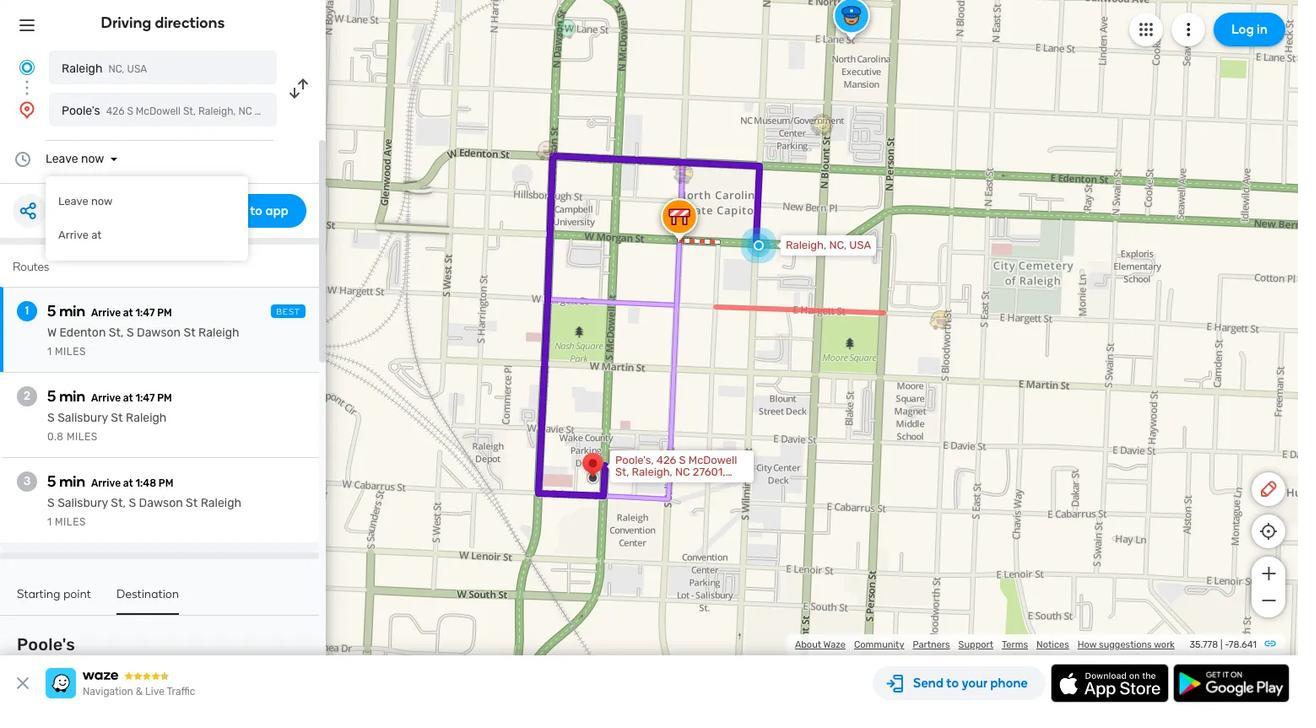 Task type: locate. For each thing, give the bounding box(es) containing it.
1 vertical spatial min
[[59, 388, 85, 406]]

1:47
[[136, 307, 155, 319], [136, 393, 155, 405]]

5 for s salisbury st, s dawson st raleigh
[[47, 473, 56, 492]]

leave now inside leave now option
[[58, 195, 113, 208]]

2 min from the top
[[59, 388, 85, 406]]

2 vertical spatial pm
[[159, 478, 173, 490]]

0 vertical spatial leave now
[[46, 152, 104, 166]]

at up w edenton st, s dawson st raleigh 1 miles
[[123, 307, 133, 319]]

w
[[47, 326, 57, 340]]

work
[[1155, 640, 1176, 651]]

starting point button
[[17, 588, 91, 614]]

leave now option
[[46, 185, 248, 219]]

s
[[127, 106, 133, 117], [127, 326, 134, 340], [47, 411, 55, 426], [680, 454, 686, 467], [47, 497, 55, 511], [129, 497, 136, 511]]

raleigh, nc, usa
[[786, 239, 872, 252]]

1 vertical spatial pm
[[157, 393, 172, 405]]

nc inside poole's 426 s mcdowell st, raleigh, nc 27601, usa
[[239, 106, 252, 117]]

arrive for 1
[[91, 307, 121, 319]]

pm inside 5 min arrive at 1:48 pm
[[159, 478, 173, 490]]

1 horizontal spatial nc
[[676, 466, 691, 479]]

poole's down starting point button
[[17, 635, 75, 655]]

nc
[[239, 106, 252, 117], [676, 466, 691, 479]]

arrive for 3
[[91, 478, 121, 490]]

min right "3"
[[59, 473, 85, 492]]

0 vertical spatial st
[[184, 326, 196, 340]]

2 1:47 from the top
[[136, 393, 155, 405]]

426
[[106, 106, 125, 117], [657, 454, 677, 467]]

0 vertical spatial miles
[[55, 346, 86, 358]]

at down leave now option
[[91, 229, 102, 242]]

nc,
[[108, 63, 125, 75], [830, 239, 847, 252]]

5 up w
[[47, 302, 56, 321]]

1 vertical spatial leave now
[[58, 195, 113, 208]]

&
[[136, 687, 143, 698]]

partners link
[[913, 640, 951, 651]]

0 vertical spatial mcdowell
[[136, 106, 181, 117]]

raleigh, inside poole's, 426 s mcdowell st, raleigh, nc 27601, usa
[[632, 466, 673, 479]]

1:47 for raleigh
[[136, 393, 155, 405]]

0 vertical spatial 27601,
[[255, 106, 285, 117]]

1 horizontal spatial 426
[[657, 454, 677, 467]]

1 vertical spatial leave
[[58, 195, 88, 208]]

1 vertical spatial miles
[[67, 432, 98, 443]]

1
[[25, 304, 29, 318], [47, 346, 52, 358], [47, 517, 52, 529]]

about
[[796, 640, 822, 651]]

5 min arrive at 1:48 pm
[[47, 473, 173, 492]]

1 horizontal spatial mcdowell
[[689, 454, 738, 467]]

miles right 0.8
[[67, 432, 98, 443]]

2 vertical spatial 1
[[47, 517, 52, 529]]

dawson right edenton
[[137, 326, 181, 340]]

poole's
[[62, 104, 100, 118], [17, 635, 75, 655]]

poole's down raleigh nc, usa
[[62, 104, 100, 118]]

0 horizontal spatial 426
[[106, 106, 125, 117]]

5 min arrive at 1:47 pm up edenton
[[47, 302, 172, 321]]

s inside poole's 426 s mcdowell st, raleigh, nc 27601, usa
[[127, 106, 133, 117]]

5 min arrive at 1:47 pm for st,
[[47, 302, 172, 321]]

1 vertical spatial 1
[[47, 346, 52, 358]]

terms
[[1003, 640, 1029, 651]]

s up 0.8
[[47, 411, 55, 426]]

1:47 up s salisbury st raleigh 0.8 miles
[[136, 393, 155, 405]]

usa
[[127, 63, 147, 75], [287, 106, 308, 117], [850, 239, 872, 252], [616, 478, 637, 491]]

5 for w edenton st, s dawson st raleigh
[[47, 302, 56, 321]]

now up leave now option
[[81, 152, 104, 166]]

2
[[24, 389, 30, 404]]

3 5 from the top
[[47, 473, 56, 492]]

1 5 min arrive at 1:47 pm from the top
[[47, 302, 172, 321]]

edenton
[[59, 326, 106, 340]]

2 horizontal spatial raleigh,
[[786, 239, 827, 252]]

1:47 up w edenton st, s dawson st raleigh 1 miles
[[136, 307, 155, 319]]

27601,
[[255, 106, 285, 117], [693, 466, 726, 479]]

0 horizontal spatial mcdowell
[[136, 106, 181, 117]]

salisbury inside s salisbury st, s dawson st raleigh 1 miles
[[58, 497, 108, 511]]

at inside 5 min arrive at 1:48 pm
[[123, 478, 133, 490]]

2 5 min arrive at 1:47 pm from the top
[[47, 388, 172, 406]]

pm
[[157, 307, 172, 319], [157, 393, 172, 405], [159, 478, 173, 490]]

min up edenton
[[59, 302, 85, 321]]

s right poole's,
[[680, 454, 686, 467]]

426 inside poole's, 426 s mcdowell st, raleigh, nc 27601, usa
[[657, 454, 677, 467]]

mcdowell
[[136, 106, 181, 117], [689, 454, 738, 467]]

now
[[81, 152, 104, 166], [91, 195, 113, 208]]

arrive inside 5 min arrive at 1:48 pm
[[91, 478, 121, 490]]

2 salisbury from the top
[[58, 497, 108, 511]]

5 min arrive at 1:47 pm
[[47, 302, 172, 321], [47, 388, 172, 406]]

dawson
[[137, 326, 181, 340], [139, 497, 183, 511]]

now up the arrive at
[[91, 195, 113, 208]]

dawson inside s salisbury st, s dawson st raleigh 1 miles
[[139, 497, 183, 511]]

navigation & live traffic
[[83, 687, 195, 698]]

waze
[[824, 640, 846, 651]]

1 inside w edenton st, s dawson st raleigh 1 miles
[[47, 346, 52, 358]]

leave right clock image
[[46, 152, 78, 166]]

arrive for 2
[[91, 393, 121, 405]]

miles for salisbury
[[55, 517, 86, 529]]

arrive
[[58, 229, 89, 242], [91, 307, 121, 319], [91, 393, 121, 405], [91, 478, 121, 490]]

0 vertical spatial salisbury
[[58, 411, 108, 426]]

0 vertical spatial 5 min arrive at 1:47 pm
[[47, 302, 172, 321]]

0 vertical spatial 5
[[47, 302, 56, 321]]

at up s salisbury st raleigh 0.8 miles
[[123, 393, 133, 405]]

0 horizontal spatial nc,
[[108, 63, 125, 75]]

mcdowell down raleigh nc, usa
[[136, 106, 181, 117]]

st
[[184, 326, 196, 340], [111, 411, 123, 426], [186, 497, 198, 511]]

27601, inside poole's, 426 s mcdowell st, raleigh, nc 27601, usa
[[693, 466, 726, 479]]

raleigh,
[[198, 106, 236, 117], [786, 239, 827, 252], [632, 466, 673, 479]]

routes
[[13, 260, 49, 274]]

st,
[[183, 106, 196, 117], [109, 326, 124, 340], [616, 466, 630, 479], [111, 497, 126, 511]]

1 vertical spatial salisbury
[[58, 497, 108, 511]]

min for w edenton st, s dawson st raleigh
[[59, 302, 85, 321]]

st inside s salisbury st, s dawson st raleigh 1 miles
[[186, 497, 198, 511]]

35.778
[[1190, 640, 1219, 651]]

raleigh, for poole's,
[[632, 466, 673, 479]]

dawson for salisbury
[[139, 497, 183, 511]]

1 vertical spatial 27601,
[[693, 466, 726, 479]]

426 down raleigh nc, usa
[[106, 106, 125, 117]]

salisbury up 0.8
[[58, 411, 108, 426]]

3 min from the top
[[59, 473, 85, 492]]

arrive down leave now option
[[58, 229, 89, 242]]

s down raleigh nc, usa
[[127, 106, 133, 117]]

leave up the arrive at
[[58, 195, 88, 208]]

1 vertical spatial 5 min arrive at 1:47 pm
[[47, 388, 172, 406]]

at left '1:48'
[[123, 478, 133, 490]]

0 horizontal spatial 27601,
[[255, 106, 285, 117]]

0 vertical spatial raleigh,
[[198, 106, 236, 117]]

suggestions
[[1100, 640, 1153, 651]]

destination button
[[117, 588, 179, 616]]

5 min arrive at 1:47 pm up s salisbury st raleigh 0.8 miles
[[47, 388, 172, 406]]

1 down routes
[[25, 304, 29, 318]]

1 vertical spatial mcdowell
[[689, 454, 738, 467]]

1 for 3
[[47, 517, 52, 529]]

mcdowell inside poole's 426 s mcdowell st, raleigh, nc 27601, usa
[[136, 106, 181, 117]]

at
[[91, 229, 102, 242], [123, 307, 133, 319], [123, 393, 133, 405], [123, 478, 133, 490]]

78.641
[[1230, 640, 1258, 651]]

1 vertical spatial 426
[[657, 454, 677, 467]]

2 vertical spatial raleigh,
[[632, 466, 673, 479]]

poole's, 426 s mcdowell st, raleigh, nc 27601, usa
[[616, 454, 738, 491]]

leave now right clock image
[[46, 152, 104, 166]]

leave
[[46, 152, 78, 166], [58, 195, 88, 208]]

1 horizontal spatial 27601,
[[693, 466, 726, 479]]

5 right 2 on the left bottom
[[47, 388, 56, 406]]

pm down w edenton st, s dawson st raleigh 1 miles
[[157, 393, 172, 405]]

pm right '1:48'
[[159, 478, 173, 490]]

raleigh, inside poole's 426 s mcdowell st, raleigh, nc 27601, usa
[[198, 106, 236, 117]]

miles inside s salisbury st, s dawson st raleigh 1 miles
[[55, 517, 86, 529]]

1 down w
[[47, 346, 52, 358]]

miles down edenton
[[55, 346, 86, 358]]

1 vertical spatial st
[[111, 411, 123, 426]]

miles for edenton
[[55, 346, 86, 358]]

1 1:47 from the top
[[136, 307, 155, 319]]

5 right "3"
[[47, 473, 56, 492]]

5
[[47, 302, 56, 321], [47, 388, 56, 406], [47, 473, 56, 492]]

miles down 5 min arrive at 1:48 pm
[[55, 517, 86, 529]]

1 min from the top
[[59, 302, 85, 321]]

nc inside poole's, 426 s mcdowell st, raleigh, nc 27601, usa
[[676, 466, 691, 479]]

1 vertical spatial 5
[[47, 388, 56, 406]]

0 vertical spatial nc
[[239, 106, 252, 117]]

0 vertical spatial 426
[[106, 106, 125, 117]]

miles inside w edenton st, s dawson st raleigh 1 miles
[[55, 346, 86, 358]]

x image
[[13, 674, 33, 694]]

0 horizontal spatial raleigh,
[[198, 106, 236, 117]]

426 inside poole's 426 s mcdowell st, raleigh, nc 27601, usa
[[106, 106, 125, 117]]

about waze link
[[796, 640, 846, 651]]

1 vertical spatial nc,
[[830, 239, 847, 252]]

now inside option
[[91, 195, 113, 208]]

0 vertical spatial min
[[59, 302, 85, 321]]

mcdowell inside poole's, 426 s mcdowell st, raleigh, nc 27601, usa
[[689, 454, 738, 467]]

1 inside s salisbury st, s dawson st raleigh 1 miles
[[47, 517, 52, 529]]

notices link
[[1037, 640, 1070, 651]]

arrive up edenton
[[91, 307, 121, 319]]

mcdowell right poole's,
[[689, 454, 738, 467]]

salisbury inside s salisbury st raleigh 0.8 miles
[[58, 411, 108, 426]]

1 vertical spatial poole's
[[17, 635, 75, 655]]

35.778 | -78.641
[[1190, 640, 1258, 651]]

1 horizontal spatial nc,
[[830, 239, 847, 252]]

1 up starting point
[[47, 517, 52, 529]]

leave now
[[46, 152, 104, 166], [58, 195, 113, 208]]

1 salisbury from the top
[[58, 411, 108, 426]]

27601, for poole's
[[255, 106, 285, 117]]

27601, inside poole's 426 s mcdowell st, raleigh, nc 27601, usa
[[255, 106, 285, 117]]

s inside s salisbury st raleigh 0.8 miles
[[47, 411, 55, 426]]

dawson down '1:48'
[[139, 497, 183, 511]]

arrive left '1:48'
[[91, 478, 121, 490]]

1 vertical spatial dawson
[[139, 497, 183, 511]]

0 vertical spatial pm
[[157, 307, 172, 319]]

426 right poole's,
[[657, 454, 677, 467]]

0 vertical spatial now
[[81, 152, 104, 166]]

1 for 1
[[47, 346, 52, 358]]

2 vertical spatial miles
[[55, 517, 86, 529]]

0 vertical spatial poole's
[[62, 104, 100, 118]]

2 vertical spatial st
[[186, 497, 198, 511]]

miles
[[55, 346, 86, 358], [67, 432, 98, 443], [55, 517, 86, 529]]

1 vertical spatial 1:47
[[136, 393, 155, 405]]

nc, inside raleigh nc, usa
[[108, 63, 125, 75]]

0 vertical spatial nc,
[[108, 63, 125, 75]]

s salisbury st, s dawson st raleigh 1 miles
[[47, 497, 242, 529]]

dawson inside w edenton st, s dawson st raleigh 1 miles
[[137, 326, 181, 340]]

pencil image
[[1259, 480, 1280, 500]]

nc, for raleigh,
[[830, 239, 847, 252]]

salisbury for st,
[[58, 497, 108, 511]]

1 horizontal spatial raleigh,
[[632, 466, 673, 479]]

st inside w edenton st, s dawson st raleigh 1 miles
[[184, 326, 196, 340]]

0 vertical spatial dawson
[[137, 326, 181, 340]]

raleigh
[[62, 62, 103, 76], [199, 326, 239, 340], [126, 411, 167, 426], [201, 497, 242, 511]]

raleigh inside s salisbury st, s dawson st raleigh 1 miles
[[201, 497, 242, 511]]

pm for s salisbury st raleigh
[[157, 393, 172, 405]]

mcdowell for poole's,
[[689, 454, 738, 467]]

community link
[[855, 640, 905, 651]]

raleigh inside w edenton st, s dawson st raleigh 1 miles
[[199, 326, 239, 340]]

s right edenton
[[127, 326, 134, 340]]

1 vertical spatial now
[[91, 195, 113, 208]]

current location image
[[17, 57, 37, 78]]

pm up w edenton st, s dawson st raleigh 1 miles
[[157, 307, 172, 319]]

0 vertical spatial leave
[[46, 152, 78, 166]]

5 for s salisbury st raleigh
[[47, 388, 56, 406]]

0 vertical spatial 1:47
[[136, 307, 155, 319]]

live
[[145, 687, 165, 698]]

2 vertical spatial min
[[59, 473, 85, 492]]

salisbury down 5 min arrive at 1:48 pm
[[58, 497, 108, 511]]

arrive up s salisbury st raleigh 0.8 miles
[[91, 393, 121, 405]]

0 horizontal spatial nc
[[239, 106, 252, 117]]

min up 0.8
[[59, 388, 85, 406]]

min
[[59, 302, 85, 321], [59, 388, 85, 406], [59, 473, 85, 492]]

2 vertical spatial 5
[[47, 473, 56, 492]]

leave now up the arrive at
[[58, 195, 113, 208]]

1 vertical spatial nc
[[676, 466, 691, 479]]

driving directions
[[101, 14, 225, 32]]

1 5 from the top
[[47, 302, 56, 321]]

pm for w edenton st, s dawson st raleigh
[[157, 307, 172, 319]]

2 5 from the top
[[47, 388, 56, 406]]

salisbury
[[58, 411, 108, 426], [58, 497, 108, 511]]

clock image
[[13, 149, 33, 170]]

min for s salisbury st, s dawson st raleigh
[[59, 473, 85, 492]]



Task type: vqa. For each thing, say whether or not it's contained in the screenshot.
19
no



Task type: describe. For each thing, give the bounding box(es) containing it.
terms link
[[1003, 640, 1029, 651]]

poole's for poole's 426 s mcdowell st, raleigh, nc 27601, usa
[[62, 104, 100, 118]]

426 for poole's
[[106, 106, 125, 117]]

arrive inside option
[[58, 229, 89, 242]]

raleigh, for poole's
[[198, 106, 236, 117]]

location image
[[17, 100, 37, 120]]

raleigh nc, usa
[[62, 62, 147, 76]]

poole's,
[[616, 454, 654, 467]]

partners
[[913, 640, 951, 651]]

poole's 426 s mcdowell st, raleigh, nc 27601, usa
[[62, 104, 308, 118]]

driving
[[101, 14, 152, 32]]

raleigh inside s salisbury st raleigh 0.8 miles
[[126, 411, 167, 426]]

zoom in image
[[1259, 564, 1280, 584]]

arrive at option
[[46, 219, 248, 253]]

mcdowell for poole's
[[136, 106, 181, 117]]

usa inside poole's 426 s mcdowell st, raleigh, nc 27601, usa
[[287, 106, 308, 117]]

starting point
[[17, 588, 91, 602]]

arrive at
[[58, 229, 102, 242]]

traffic
[[167, 687, 195, 698]]

min for s salisbury st raleigh
[[59, 388, 85, 406]]

at for s salisbury st raleigh
[[123, 393, 133, 405]]

at inside option
[[91, 229, 102, 242]]

1:47 for s
[[136, 307, 155, 319]]

s down 5 min arrive at 1:48 pm
[[47, 497, 55, 511]]

s inside poole's, 426 s mcdowell st, raleigh, nc 27601, usa
[[680, 454, 686, 467]]

w edenton st, s dawson st raleigh 1 miles
[[47, 326, 239, 358]]

support link
[[959, 640, 994, 651]]

st for edenton
[[184, 326, 196, 340]]

27601, for poole's,
[[693, 466, 726, 479]]

starting
[[17, 588, 60, 602]]

at for s salisbury st, s dawson st raleigh
[[123, 478, 133, 490]]

usa inside poole's, 426 s mcdowell st, raleigh, nc 27601, usa
[[616, 478, 637, 491]]

about waze community partners support terms notices how suggestions work
[[796, 640, 1176, 651]]

-
[[1226, 640, 1230, 651]]

dawson for edenton
[[137, 326, 181, 340]]

destination
[[117, 588, 179, 602]]

0 vertical spatial 1
[[25, 304, 29, 318]]

support
[[959, 640, 994, 651]]

st, inside s salisbury st, s dawson st raleigh 1 miles
[[111, 497, 126, 511]]

s salisbury st raleigh 0.8 miles
[[47, 411, 167, 443]]

point
[[64, 588, 91, 602]]

st, inside poole's, 426 s mcdowell st, raleigh, nc 27601, usa
[[616, 466, 630, 479]]

s down '1:48'
[[129, 497, 136, 511]]

1 vertical spatial raleigh,
[[786, 239, 827, 252]]

salisbury for st
[[58, 411, 108, 426]]

pm for s salisbury st, s dawson st raleigh
[[159, 478, 173, 490]]

5 min arrive at 1:47 pm for st
[[47, 388, 172, 406]]

st, inside w edenton st, s dawson st raleigh 1 miles
[[109, 326, 124, 340]]

426 for poole's,
[[657, 454, 677, 467]]

nc for poole's
[[239, 106, 252, 117]]

community
[[855, 640, 905, 651]]

directions
[[155, 14, 225, 32]]

st, inside poole's 426 s mcdowell st, raleigh, nc 27601, usa
[[183, 106, 196, 117]]

st inside s salisbury st raleigh 0.8 miles
[[111, 411, 123, 426]]

s inside w edenton st, s dawson st raleigh 1 miles
[[127, 326, 134, 340]]

0.8
[[47, 432, 64, 443]]

at for w edenton st, s dawson st raleigh
[[123, 307, 133, 319]]

3
[[24, 475, 31, 489]]

navigation
[[83, 687, 133, 698]]

leave inside option
[[58, 195, 88, 208]]

st for salisbury
[[186, 497, 198, 511]]

notices
[[1037, 640, 1070, 651]]

miles inside s salisbury st raleigh 0.8 miles
[[67, 432, 98, 443]]

nc for poole's,
[[676, 466, 691, 479]]

nc, for raleigh
[[108, 63, 125, 75]]

how suggestions work link
[[1078, 640, 1176, 651]]

best
[[276, 307, 301, 318]]

link image
[[1264, 638, 1278, 651]]

1:48
[[136, 478, 156, 490]]

poole's for poole's
[[17, 635, 75, 655]]

|
[[1221, 640, 1223, 651]]

usa inside raleigh nc, usa
[[127, 63, 147, 75]]

how
[[1078, 640, 1097, 651]]

zoom out image
[[1259, 591, 1280, 611]]



